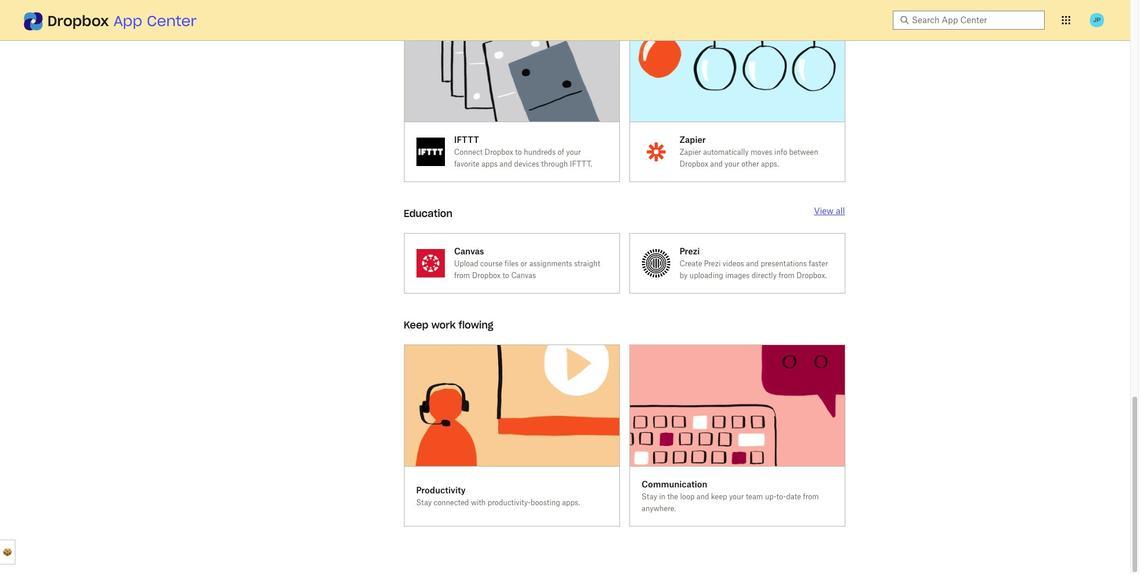 Task type: vqa. For each thing, say whether or not it's contained in the screenshot.
APPS. inside 'Zapier Zapier automatically moves info between Dropbox and your other apps.'
yes



Task type: describe. For each thing, give the bounding box(es) containing it.
communication
[[642, 479, 708, 489]]

apps. inside productivity stay connected with productivity-boosting apps.
[[562, 498, 580, 507]]

from inside communication stay in the loop and keep your team up-to-date from anywhere.
[[803, 492, 819, 501]]

ifttt
[[454, 135, 479, 145]]

1 zapier from the top
[[680, 135, 706, 145]]

ifttt.
[[570, 160, 592, 169]]

to inside canvas upload course files or assignments straight from dropbox to canvas
[[503, 271, 509, 280]]

work
[[431, 319, 456, 331]]

hundreds
[[524, 148, 556, 157]]

view
[[814, 206, 834, 216]]

productivity stay connected with productivity-boosting apps.
[[416, 485, 580, 507]]

to-
[[777, 492, 786, 501]]

course
[[480, 259, 503, 268]]

moves
[[751, 148, 773, 157]]

zapier zapier automatically moves info between dropbox and your other apps.
[[680, 135, 818, 169]]

uploading
[[690, 271, 723, 280]]

flowing
[[459, 319, 494, 331]]

between
[[789, 148, 818, 157]]

dropbox.
[[797, 271, 827, 280]]

your inside communication stay in the loop and keep your team up-to-date from anywhere.
[[729, 492, 744, 501]]

images
[[725, 271, 750, 280]]

straight
[[574, 259, 600, 268]]

directly
[[752, 271, 777, 280]]

stay for productivity
[[416, 498, 432, 507]]

anywhere.
[[642, 504, 676, 513]]

your inside the zapier zapier automatically moves info between dropbox and your other apps.
[[725, 160, 740, 169]]

date
[[786, 492, 801, 501]]

productivity
[[416, 485, 466, 495]]

dropbox inside canvas upload course files or assignments straight from dropbox to canvas
[[472, 271, 501, 280]]

to inside ifttt connect dropbox to hundreds of your favorite apps and devices through ifttt.
[[515, 148, 522, 157]]

create
[[680, 259, 702, 268]]

communication stay in the loop and keep your team up-to-date from anywhere.
[[642, 479, 819, 513]]

loop
[[680, 492, 695, 501]]

of
[[558, 148, 564, 157]]

dropbox left app
[[47, 12, 109, 30]]

files
[[505, 259, 519, 268]]

assignments
[[529, 259, 572, 268]]

and inside ifttt connect dropbox to hundreds of your favorite apps and devices through ifttt.
[[500, 160, 512, 169]]

team
[[746, 492, 763, 501]]

all
[[836, 206, 845, 216]]

view all
[[814, 206, 845, 216]]

in
[[659, 492, 666, 501]]

connected
[[434, 498, 469, 507]]

up-
[[765, 492, 777, 501]]

and inside communication stay in the loop and keep your team up-to-date from anywhere.
[[697, 492, 709, 501]]

jp button
[[1088, 11, 1107, 30]]

view all link
[[814, 206, 845, 216]]

apps. inside the zapier zapier automatically moves info between dropbox and your other apps.
[[761, 160, 779, 169]]

0 vertical spatial canvas
[[454, 246, 484, 256]]

0 horizontal spatial prezi
[[680, 246, 700, 256]]



Task type: locate. For each thing, give the bounding box(es) containing it.
prezi create prezi videos and presentations faster by uploading images directly from dropbox.
[[680, 246, 828, 280]]

and up directly on the right of the page
[[746, 259, 759, 268]]

other
[[742, 160, 759, 169]]

prezi
[[680, 246, 700, 256], [704, 259, 721, 268]]

by
[[680, 271, 688, 280]]

and right loop
[[697, 492, 709, 501]]

0 vertical spatial to
[[515, 148, 522, 157]]

dropbox down course
[[472, 271, 501, 280]]

favorite
[[454, 160, 480, 169]]

ifttt connect dropbox to hundreds of your favorite apps and devices through ifttt.
[[454, 135, 592, 169]]

your right of
[[566, 148, 581, 157]]

stay inside productivity stay connected with productivity-boosting apps.
[[416, 498, 432, 507]]

apps
[[482, 160, 498, 169]]

0 horizontal spatial to
[[503, 271, 509, 280]]

1 vertical spatial apps.
[[562, 498, 580, 507]]

your
[[566, 148, 581, 157], [725, 160, 740, 169], [729, 492, 744, 501]]

dropbox up "apps"
[[485, 148, 513, 157]]

from down upload
[[454, 271, 470, 280]]

dropbox down automatically
[[680, 160, 708, 169]]

dropbox inside the zapier zapier automatically moves info between dropbox and your other apps.
[[680, 160, 708, 169]]

from
[[454, 271, 470, 280], [779, 271, 795, 280], [803, 492, 819, 501]]

keep work flowing
[[404, 319, 494, 331]]

dropbox inside ifttt connect dropbox to hundreds of your favorite apps and devices through ifttt.
[[485, 148, 513, 157]]

app
[[113, 12, 142, 30]]

dropbox
[[47, 12, 109, 30], [485, 148, 513, 157], [680, 160, 708, 169], [472, 271, 501, 280]]

0 vertical spatial apps.
[[761, 160, 779, 169]]

0 vertical spatial your
[[566, 148, 581, 157]]

0 horizontal spatial canvas
[[454, 246, 484, 256]]

keep
[[711, 492, 727, 501]]

apps. down the moves
[[761, 160, 779, 169]]

1 vertical spatial zapier
[[680, 148, 701, 157]]

and down automatically
[[710, 160, 723, 169]]

center
[[147, 12, 197, 30]]

canvas
[[454, 246, 484, 256], [511, 271, 536, 280]]

prezi up create
[[680, 246, 700, 256]]

dropbox app center
[[47, 12, 197, 30]]

to up devices
[[515, 148, 522, 157]]

your right "keep"
[[729, 492, 744, 501]]

1 horizontal spatial apps.
[[761, 160, 779, 169]]

videos
[[723, 259, 744, 268]]

canvas up upload
[[454, 246, 484, 256]]

1 vertical spatial canvas
[[511, 271, 536, 280]]

from inside canvas upload course files or assignments straight from dropbox to canvas
[[454, 271, 470, 280]]

stay for communication
[[642, 492, 657, 501]]

2 horizontal spatial from
[[803, 492, 819, 501]]

2 vertical spatial your
[[729, 492, 744, 501]]

stay
[[642, 492, 657, 501], [416, 498, 432, 507]]

jp
[[1094, 16, 1101, 24]]

connect
[[454, 148, 483, 157]]

1 horizontal spatial prezi
[[704, 259, 721, 268]]

apps.
[[761, 160, 779, 169], [562, 498, 580, 507]]

from down the presentations
[[779, 271, 795, 280]]

stay down productivity
[[416, 498, 432, 507]]

2 zapier from the top
[[680, 148, 701, 157]]

your inside ifttt connect dropbox to hundreds of your favorite apps and devices through ifttt.
[[566, 148, 581, 157]]

0 vertical spatial prezi
[[680, 246, 700, 256]]

presentations
[[761, 259, 807, 268]]

productivity-
[[488, 498, 531, 507]]

from inside 'prezi create prezi videos and presentations faster by uploading images directly from dropbox.'
[[779, 271, 795, 280]]

boosting
[[531, 498, 560, 507]]

through
[[541, 160, 568, 169]]

to
[[515, 148, 522, 157], [503, 271, 509, 280]]

keep
[[404, 319, 429, 331]]

1 horizontal spatial stay
[[642, 492, 657, 501]]

education
[[404, 208, 453, 220]]

and inside the zapier zapier automatically moves info between dropbox and your other apps.
[[710, 160, 723, 169]]

automatically
[[703, 148, 749, 157]]

your down automatically
[[725, 160, 740, 169]]

zapier up automatically
[[680, 135, 706, 145]]

canvas upload course files or assignments straight from dropbox to canvas
[[454, 246, 600, 280]]

and inside 'prezi create prezi videos and presentations faster by uploading images directly from dropbox.'
[[746, 259, 759, 268]]

1 horizontal spatial from
[[779, 271, 795, 280]]

info
[[775, 148, 787, 157]]

0 vertical spatial zapier
[[680, 135, 706, 145]]

Search App Center text field
[[912, 14, 1038, 27]]

zapier left automatically
[[680, 148, 701, 157]]

from right date
[[803, 492, 819, 501]]

faster
[[809, 259, 828, 268]]

0 horizontal spatial apps.
[[562, 498, 580, 507]]

and
[[500, 160, 512, 169], [710, 160, 723, 169], [746, 259, 759, 268], [697, 492, 709, 501]]

0 horizontal spatial stay
[[416, 498, 432, 507]]

stay left in in the bottom of the page
[[642, 492, 657, 501]]

devices
[[514, 160, 539, 169]]

and right "apps"
[[500, 160, 512, 169]]

with
[[471, 498, 486, 507]]

apps. right boosting
[[562, 498, 580, 507]]

1 vertical spatial your
[[725, 160, 740, 169]]

1 vertical spatial prezi
[[704, 259, 721, 268]]

or
[[521, 259, 527, 268]]

1 horizontal spatial canvas
[[511, 271, 536, 280]]

zapier
[[680, 135, 706, 145], [680, 148, 701, 157]]

0 horizontal spatial from
[[454, 271, 470, 280]]

the
[[668, 492, 678, 501]]

prezi up uploading
[[704, 259, 721, 268]]

1 vertical spatial to
[[503, 271, 509, 280]]

stay inside communication stay in the loop and keep your team up-to-date from anywhere.
[[642, 492, 657, 501]]

upload
[[454, 259, 478, 268]]

1 horizontal spatial to
[[515, 148, 522, 157]]

canvas down the or
[[511, 271, 536, 280]]

to down files
[[503, 271, 509, 280]]



